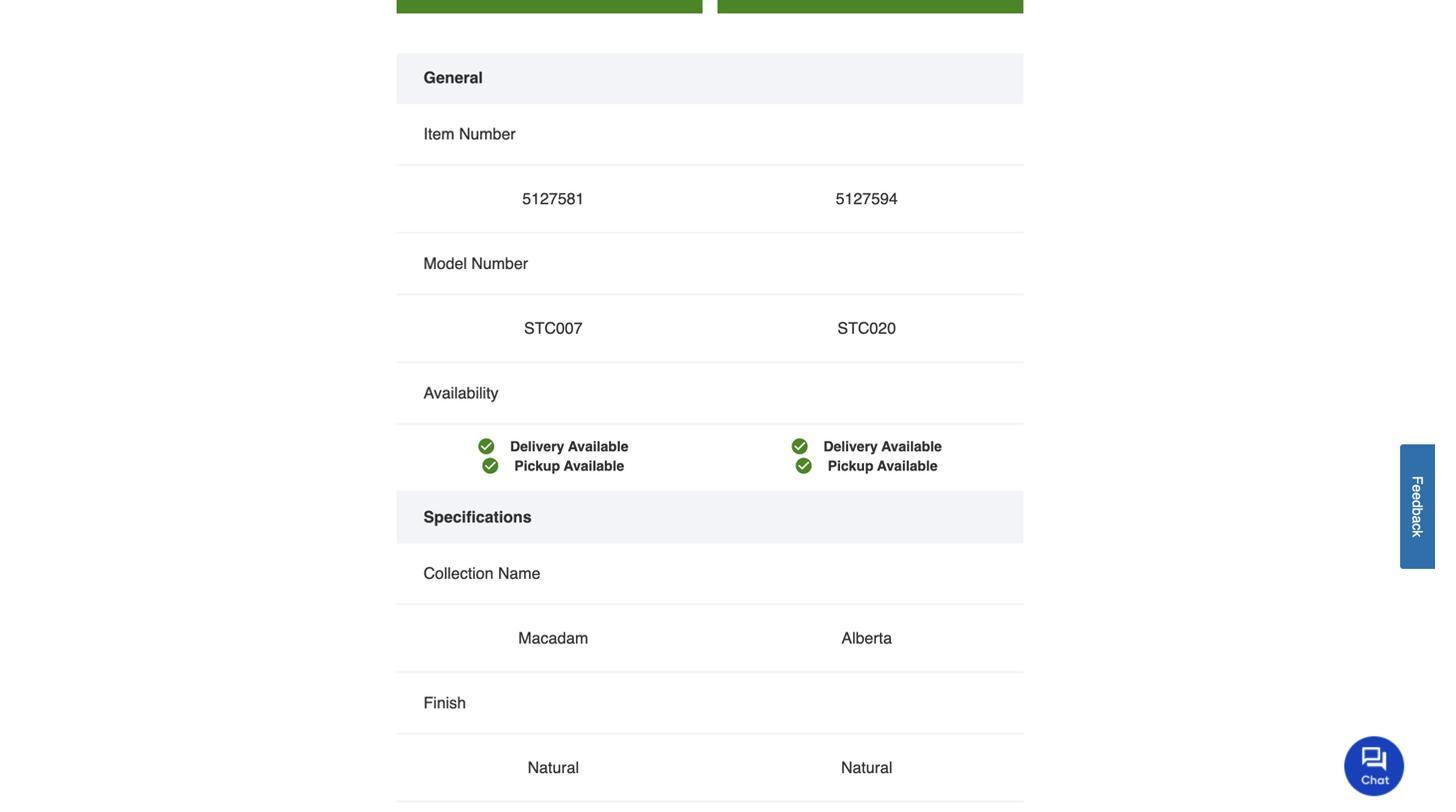 Task type: describe. For each thing, give the bounding box(es) containing it.
f e e d b a c k
[[1410, 476, 1426, 537]]

k
[[1410, 530, 1426, 537]]

2 e from the top
[[1410, 492, 1426, 500]]

1 e from the top
[[1410, 485, 1426, 492]]

pickup available for yes image corresponding to pickup
[[828, 458, 938, 474]]

item
[[424, 125, 455, 143]]

delivery for yes icon related to pickup
[[510, 438, 564, 454]]

stc007
[[524, 319, 583, 337]]

finish
[[424, 694, 466, 712]]

f e e d b a c k button
[[1400, 444, 1435, 569]]

pickup available for yes icon related to pickup
[[514, 458, 624, 474]]

2 natural from the left
[[841, 758, 893, 777]]

model number
[[424, 254, 528, 273]]

pickup for yes icon related to pickup
[[514, 458, 560, 474]]

5127581
[[522, 189, 584, 208]]

stc020
[[838, 319, 896, 337]]

f
[[1410, 476, 1426, 485]]

macadam
[[518, 629, 588, 647]]

yes image for pickup
[[482, 458, 498, 474]]

2 delivery available from the left
[[824, 438, 942, 454]]

collection
[[424, 564, 494, 583]]

5127594
[[836, 189, 898, 208]]



Task type: locate. For each thing, give the bounding box(es) containing it.
availability
[[424, 384, 499, 402]]

number right model
[[471, 254, 528, 273]]

yes image
[[478, 438, 494, 454], [482, 458, 498, 474]]

1 vertical spatial yes image
[[796, 458, 812, 474]]

e
[[1410, 485, 1426, 492], [1410, 492, 1426, 500]]

1 pickup from the left
[[514, 458, 560, 474]]

delivery
[[510, 438, 564, 454], [824, 438, 878, 454]]

pickup available
[[514, 458, 624, 474], [828, 458, 938, 474]]

number for item number
[[459, 125, 516, 143]]

delivery for yes image corresponding to pickup
[[824, 438, 878, 454]]

yes image for delivery
[[792, 438, 808, 454]]

0 vertical spatial yes image
[[792, 438, 808, 454]]

yes image
[[792, 438, 808, 454], [796, 458, 812, 474]]

yes image for delivery
[[478, 438, 494, 454]]

general
[[424, 68, 483, 87]]

specifications
[[424, 508, 532, 526]]

0 horizontal spatial delivery
[[510, 438, 564, 454]]

pickup
[[514, 458, 560, 474], [828, 458, 874, 474]]

number
[[459, 125, 516, 143], [471, 254, 528, 273]]

yes image for pickup
[[796, 458, 812, 474]]

1 horizontal spatial delivery
[[824, 438, 878, 454]]

1 natural from the left
[[528, 758, 579, 777]]

yes image up specifications in the bottom of the page
[[482, 458, 498, 474]]

d
[[1410, 500, 1426, 508]]

pickup for yes image corresponding to pickup
[[828, 458, 874, 474]]

e up b
[[1410, 492, 1426, 500]]

0 vertical spatial yes image
[[478, 438, 494, 454]]

1 delivery available from the left
[[510, 438, 629, 454]]

b
[[1410, 508, 1426, 516]]

0 horizontal spatial delivery available
[[510, 438, 629, 454]]

1 delivery from the left
[[510, 438, 564, 454]]

0 vertical spatial number
[[459, 125, 516, 143]]

c
[[1410, 523, 1426, 530]]

2 pickup available from the left
[[828, 458, 938, 474]]

2 delivery from the left
[[824, 438, 878, 454]]

chat invite button image
[[1344, 736, 1405, 796]]

1 horizontal spatial pickup available
[[828, 458, 938, 474]]

e up the d
[[1410, 485, 1426, 492]]

alberta
[[842, 629, 892, 647]]

1 horizontal spatial natural
[[841, 758, 893, 777]]

name
[[498, 564, 541, 583]]

2 pickup from the left
[[828, 458, 874, 474]]

delivery available
[[510, 438, 629, 454], [824, 438, 942, 454]]

model
[[424, 254, 467, 273]]

1 vertical spatial yes image
[[482, 458, 498, 474]]

number for model number
[[471, 254, 528, 273]]

collection name
[[424, 564, 541, 583]]

number right item
[[459, 125, 516, 143]]

natural
[[528, 758, 579, 777], [841, 758, 893, 777]]

0 horizontal spatial pickup
[[514, 458, 560, 474]]

item number
[[424, 125, 516, 143]]

0 horizontal spatial natural
[[528, 758, 579, 777]]

a
[[1410, 516, 1426, 523]]

available
[[568, 438, 629, 454], [881, 438, 942, 454], [564, 458, 624, 474], [877, 458, 938, 474]]

yes image down availability
[[478, 438, 494, 454]]

0 horizontal spatial pickup available
[[514, 458, 624, 474]]

1 horizontal spatial delivery available
[[824, 438, 942, 454]]

1 pickup available from the left
[[514, 458, 624, 474]]

1 horizontal spatial pickup
[[828, 458, 874, 474]]

1 vertical spatial number
[[471, 254, 528, 273]]



Task type: vqa. For each thing, say whether or not it's contained in the screenshot.
Specialty Hardware's Hardware
no



